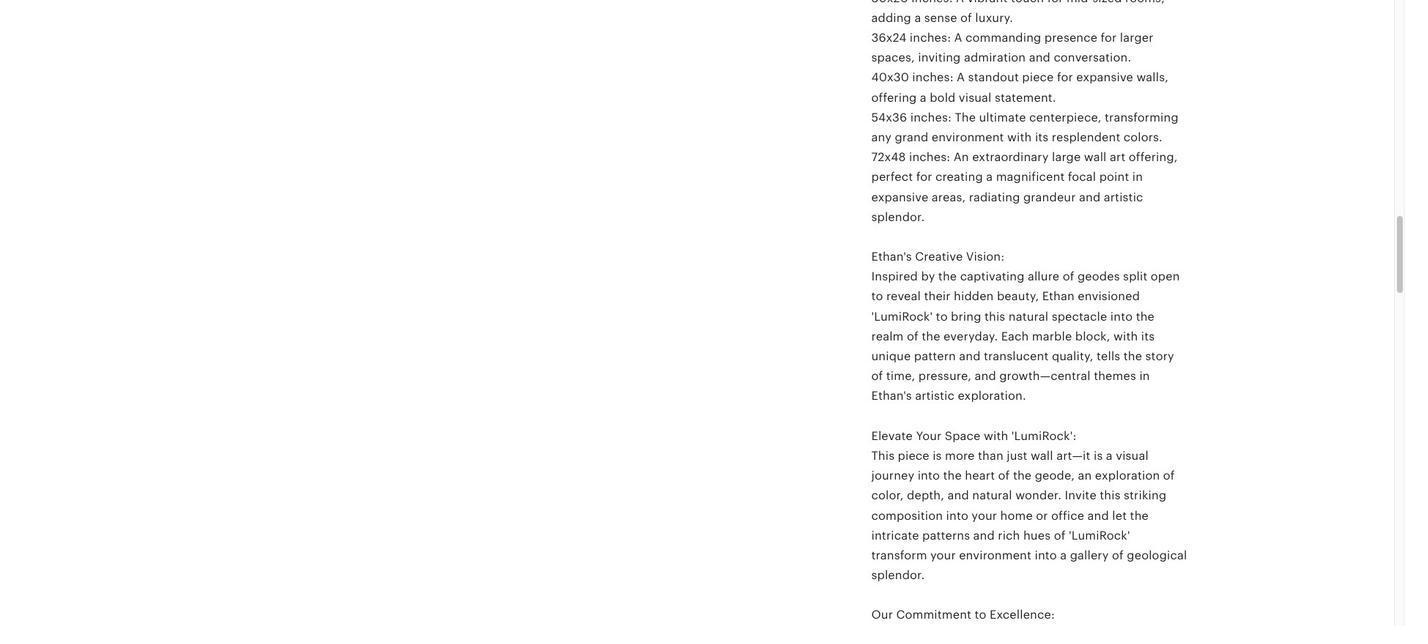 Task type: locate. For each thing, give the bounding box(es) containing it.
more
[[946, 450, 975, 462]]

your left home
[[972, 510, 998, 522]]

geological
[[1128, 550, 1188, 562]]

ethan's down time,
[[872, 390, 912, 403]]

the down split
[[1137, 311, 1155, 323]]

1 splendor. from the top
[[872, 211, 925, 223]]

for
[[1048, 0, 1064, 4], [1101, 32, 1117, 44], [1058, 71, 1074, 84], [917, 171, 933, 183]]

1 horizontal spatial visual
[[1116, 450, 1149, 462]]

1 vertical spatial artistic
[[916, 390, 955, 403]]

'lumirock' inside inspired by the captivating allure of geodes split open to reveal their hidden beauty, ethan envisioned 'lumirock' to bring this natural spectacle into the realm of the everyday. each marble block, with its unique pattern and translucent quality, tells the story of time, pressure, and growth—central themes in ethan's artistic exploration.
[[872, 311, 933, 323]]

splendor. down transform
[[872, 570, 925, 582]]

1 vertical spatial visual
[[1116, 450, 1149, 462]]

artistic down pressure,
[[916, 390, 955, 403]]

point
[[1100, 171, 1130, 183]]

0 vertical spatial 'lumirock'
[[872, 311, 933, 323]]

0 vertical spatial its
[[1036, 131, 1049, 144]]

40x30
[[872, 71, 910, 84]]

'lumirock' up gallery
[[1069, 530, 1131, 542]]

for inside the 40x30 inches: a standout piece for expansive walls, offering a bold visual statement.
[[1058, 71, 1074, 84]]

the right let
[[1131, 510, 1149, 522]]

for up areas,
[[917, 171, 933, 183]]

0 horizontal spatial to
[[872, 291, 884, 303]]

the
[[955, 111, 976, 124]]

natural down heart
[[973, 490, 1013, 502]]

to
[[872, 291, 884, 303], [936, 311, 948, 323], [975, 609, 987, 622]]

transform
[[872, 550, 928, 562]]

this up each
[[985, 311, 1006, 323]]

with up extraordinary
[[1008, 131, 1032, 144]]

exploration.
[[958, 390, 1027, 403]]

0 vertical spatial environment
[[932, 131, 1005, 144]]

1 vertical spatial wall
[[1031, 450, 1054, 462]]

a inside 30x20 inches: a vibrant touch for mid-sized rooms, adding a sense of luxury.
[[957, 0, 965, 4]]

wall down 'lumirock':
[[1031, 450, 1054, 462]]

to left reveal
[[872, 291, 884, 303]]

environment down the
[[932, 131, 1005, 144]]

0 vertical spatial natural
[[1009, 311, 1049, 323]]

0 horizontal spatial expansive
[[872, 191, 929, 203]]

into inside inspired by the captivating allure of geodes split open to reveal their hidden beauty, ethan envisioned 'lumirock' to bring this natural spectacle into the realm of the everyday. each marble block, with its unique pattern and translucent quality, tells the story of time, pressure, and growth—central themes in ethan's artistic exploration.
[[1111, 311, 1133, 323]]

a left gallery
[[1061, 550, 1067, 562]]

0 vertical spatial artistic
[[1104, 191, 1144, 203]]

of inside 30x20 inches: a vibrant touch for mid-sized rooms, adding a sense of luxury.
[[961, 12, 973, 24]]

for inside 30x20 inches: a vibrant touch for mid-sized rooms, adding a sense of luxury.
[[1048, 0, 1064, 4]]

0 vertical spatial wall
[[1085, 151, 1107, 164]]

ethan's
[[872, 251, 912, 263], [872, 390, 912, 403]]

vision:
[[967, 251, 1005, 263]]

quality,
[[1052, 350, 1094, 363]]

its inside 54x36 inches: the ultimate centerpiece, transforming any grand environment with its resplendent colors.
[[1036, 131, 1049, 144]]

0 vertical spatial this
[[985, 311, 1006, 323]]

expansive
[[1077, 71, 1134, 84], [872, 191, 929, 203]]

2 vertical spatial with
[[984, 430, 1009, 443]]

1 horizontal spatial artistic
[[1104, 191, 1144, 203]]

geode,
[[1035, 470, 1075, 482]]

natural inside inspired by the captivating allure of geodes split open to reveal their hidden beauty, ethan envisioned 'lumirock' to bring this natural spectacle into the realm of the everyday. each marble block, with its unique pattern and translucent quality, tells the story of time, pressure, and growth—central themes in ethan's artistic exploration.
[[1009, 311, 1049, 323]]

hidden
[[954, 291, 994, 303]]

in right point
[[1133, 171, 1144, 183]]

inches: inside the 40x30 inches: a standout piece for expansive walls, offering a bold visual statement.
[[913, 71, 954, 84]]

1 vertical spatial in
[[1140, 370, 1151, 383]]

a inside 36x24 inches: a commanding presence for larger spaces, inviting admiration and conversation.
[[955, 32, 963, 44]]

1 vertical spatial this
[[1100, 490, 1121, 502]]

areas,
[[932, 191, 966, 203]]

with inside 54x36 inches: the ultimate centerpiece, transforming any grand environment with its resplendent colors.
[[1008, 131, 1032, 144]]

and up the 40x30 inches: a standout piece for expansive walls, offering a bold visual statement.
[[1030, 51, 1051, 64]]

2 splendor. from the top
[[872, 570, 925, 582]]

a inside the 40x30 inches: a standout piece for expansive walls, offering a bold visual statement.
[[957, 71, 965, 84]]

inches: for 36x24
[[910, 32, 951, 44]]

than
[[978, 450, 1004, 462]]

inches: for 40x30
[[913, 71, 954, 84]]

0 vertical spatial ethan's
[[872, 251, 912, 263]]

translucent
[[984, 350, 1049, 363]]

its down centerpiece,
[[1036, 131, 1049, 144]]

its
[[1036, 131, 1049, 144], [1142, 330, 1155, 343]]

0 vertical spatial piece
[[1023, 71, 1054, 84]]

is right art—it
[[1094, 450, 1103, 462]]

office
[[1052, 510, 1085, 522]]

a inside the 40x30 inches: a standout piece for expansive walls, offering a bold visual statement.
[[920, 91, 927, 104]]

or
[[1037, 510, 1049, 522]]

1 horizontal spatial wall
[[1085, 151, 1107, 164]]

1 horizontal spatial 'lumirock'
[[1069, 530, 1131, 542]]

environment
[[932, 131, 1005, 144], [960, 550, 1032, 562]]

1 vertical spatial expansive
[[872, 191, 929, 203]]

a left sense in the right of the page
[[915, 12, 922, 24]]

the right tells
[[1124, 350, 1143, 363]]

offering
[[872, 91, 917, 104]]

1 horizontal spatial its
[[1142, 330, 1155, 343]]

2 vertical spatial a
[[957, 71, 965, 84]]

its inside inspired by the captivating allure of geodes split open to reveal their hidden beauty, ethan envisioned 'lumirock' to bring this natural spectacle into the realm of the everyday. each marble block, with its unique pattern and translucent quality, tells the story of time, pressure, and growth—central themes in ethan's artistic exploration.
[[1142, 330, 1155, 343]]

0 vertical spatial in
[[1133, 171, 1144, 183]]

splendor. inside this piece is more than just wall art—it is a visual journey into the heart of the geode, an exploration of color, depth, and natural wonder. invite this striking composition into your home or office and let the intricate patterns and rich hues of 'lumirock' transform your environment into a gallery of geological splendor.
[[872, 570, 925, 582]]

inches: inside 30x20 inches: a vibrant touch for mid-sized rooms, adding a sense of luxury.
[[912, 0, 953, 4]]

piece down your
[[898, 450, 930, 462]]

0 horizontal spatial its
[[1036, 131, 1049, 144]]

this inside this piece is more than just wall art—it is a visual journey into the heart of the geode, an exploration of color, depth, and natural wonder. invite this striking composition into your home or office and let the intricate patterns and rich hues of 'lumirock' transform your environment into a gallery of geological splendor.
[[1100, 490, 1121, 502]]

1 vertical spatial its
[[1142, 330, 1155, 343]]

environment inside 54x36 inches: the ultimate centerpiece, transforming any grand environment with its resplendent colors.
[[932, 131, 1005, 144]]

0 vertical spatial splendor.
[[872, 211, 925, 223]]

this up let
[[1100, 490, 1121, 502]]

this
[[985, 311, 1006, 323], [1100, 490, 1121, 502]]

inches: down bold
[[911, 111, 952, 124]]

artistic down point
[[1104, 191, 1144, 203]]

inches: inside 54x36 inches: the ultimate centerpiece, transforming any grand environment with its resplendent colors.
[[911, 111, 952, 124]]

visual up exploration
[[1116, 450, 1149, 462]]

art—it
[[1057, 450, 1091, 462]]

and left rich
[[974, 530, 995, 542]]

and left let
[[1088, 510, 1110, 522]]

inches: up sense in the right of the page
[[912, 0, 953, 4]]

striking
[[1124, 490, 1167, 502]]

of left time,
[[872, 370, 883, 383]]

0 vertical spatial a
[[957, 0, 965, 4]]

inches: down grand
[[910, 151, 951, 164]]

and down 'focal' on the top right
[[1080, 191, 1101, 203]]

0 horizontal spatial visual
[[959, 91, 992, 104]]

ultimate
[[980, 111, 1027, 124]]

grandeur
[[1024, 191, 1076, 203]]

inches: inside 72x48 inches: an extraordinary large wall art offering, perfect for creating a magnificent focal point in expansive areas, radiating grandeur and artistic splendor.
[[910, 151, 951, 164]]

a for vibrant
[[957, 0, 965, 4]]

0 horizontal spatial 'lumirock'
[[872, 311, 933, 323]]

expansive inside the 40x30 inches: a standout piece for expansive walls, offering a bold visual statement.
[[1077, 71, 1134, 84]]

to down their
[[936, 311, 948, 323]]

2 ethan's from the top
[[872, 390, 912, 403]]

1 vertical spatial your
[[931, 550, 956, 562]]

1 vertical spatial to
[[936, 311, 948, 323]]

our commitment to excellence:
[[872, 609, 1055, 622]]

1 vertical spatial 'lumirock'
[[1069, 530, 1131, 542]]

of up striking
[[1164, 470, 1175, 482]]

0 horizontal spatial wall
[[1031, 450, 1054, 462]]

for inside 36x24 inches: a commanding presence for larger spaces, inviting admiration and conversation.
[[1101, 32, 1117, 44]]

wall
[[1085, 151, 1107, 164], [1031, 450, 1054, 462]]

this inside inspired by the captivating allure of geodes split open to reveal their hidden beauty, ethan envisioned 'lumirock' to bring this natural spectacle into the realm of the everyday. each marble block, with its unique pattern and translucent quality, tells the story of time, pressure, and growth—central themes in ethan's artistic exploration.
[[985, 311, 1006, 323]]

1 horizontal spatial expansive
[[1077, 71, 1134, 84]]

inches: down inviting
[[913, 71, 954, 84]]

and
[[1030, 51, 1051, 64], [1080, 191, 1101, 203], [960, 350, 981, 363], [975, 370, 997, 383], [948, 490, 970, 502], [1088, 510, 1110, 522], [974, 530, 995, 542]]

inches:
[[912, 0, 953, 4], [910, 32, 951, 44], [913, 71, 954, 84], [911, 111, 952, 124], [910, 151, 951, 164]]

beauty,
[[997, 291, 1040, 303]]

and up exploration.
[[975, 370, 997, 383]]

1 vertical spatial natural
[[973, 490, 1013, 502]]

envisioned
[[1078, 291, 1141, 303]]

a
[[957, 0, 965, 4], [955, 32, 963, 44], [957, 71, 965, 84]]

your
[[916, 430, 942, 443]]

'lumirock'
[[872, 311, 933, 323], [1069, 530, 1131, 542]]

0 horizontal spatial is
[[933, 450, 942, 462]]

with up tells
[[1114, 330, 1139, 343]]

a for standout
[[957, 71, 965, 84]]

1 vertical spatial splendor.
[[872, 570, 925, 582]]

exploration
[[1096, 470, 1161, 482]]

splendor.
[[872, 211, 925, 223], [872, 570, 925, 582]]

splendor. down perfect
[[872, 211, 925, 223]]

environment inside this piece is more than just wall art—it is a visual journey into the heart of the geode, an exploration of color, depth, and natural wonder. invite this striking composition into your home or office and let the intricate patterns and rich hues of 'lumirock' transform your environment into a gallery of geological splendor.
[[960, 550, 1032, 562]]

0 horizontal spatial piece
[[898, 450, 930, 462]]

for down conversation.
[[1058, 71, 1074, 84]]

inches: for 72x48
[[910, 151, 951, 164]]

into
[[1111, 311, 1133, 323], [918, 470, 940, 482], [947, 510, 969, 522], [1035, 550, 1058, 562]]

natural
[[1009, 311, 1049, 323], [973, 490, 1013, 502]]

with
[[1008, 131, 1032, 144], [1114, 330, 1139, 343], [984, 430, 1009, 443]]

to left excellence:
[[975, 609, 987, 622]]

each
[[1002, 330, 1029, 343]]

a up sense in the right of the page
[[957, 0, 965, 4]]

visual up the
[[959, 91, 992, 104]]

with up than
[[984, 430, 1009, 443]]

is down your
[[933, 450, 942, 462]]

1 horizontal spatial piece
[[1023, 71, 1054, 84]]

36x24 inches: a commanding presence for larger spaces, inviting admiration and conversation.
[[872, 32, 1154, 64]]

a down sense in the right of the page
[[955, 32, 963, 44]]

and down everyday.
[[960, 350, 981, 363]]

inspired by the captivating allure of geodes split open to reveal their hidden beauty, ethan envisioned 'lumirock' to bring this natural spectacle into the realm of the everyday. each marble block, with its unique pattern and translucent quality, tells the story of time, pressure, and growth—central themes in ethan's artistic exploration.
[[872, 271, 1180, 403]]

composition
[[872, 510, 943, 522]]

your down 'patterns'
[[931, 550, 956, 562]]

radiating
[[969, 191, 1021, 203]]

1 vertical spatial ethan's
[[872, 390, 912, 403]]

1 horizontal spatial this
[[1100, 490, 1121, 502]]

splendor. inside 72x48 inches: an extraordinary large wall art offering, perfect for creating a magnificent focal point in expansive areas, radiating grandeur and artistic splendor.
[[872, 211, 925, 223]]

a left bold
[[920, 91, 927, 104]]

sense
[[925, 12, 958, 24]]

1 vertical spatial environment
[[960, 550, 1032, 562]]

0 vertical spatial to
[[872, 291, 884, 303]]

is
[[933, 450, 942, 462], [1094, 450, 1103, 462]]

inches: up inviting
[[910, 32, 951, 44]]

of up 'ethan'
[[1063, 271, 1075, 283]]

unique
[[872, 350, 911, 363]]

0 vertical spatial your
[[972, 510, 998, 522]]

admiration
[[964, 51, 1026, 64]]

1 vertical spatial with
[[1114, 330, 1139, 343]]

a down inviting
[[957, 71, 965, 84]]

1 is from the left
[[933, 450, 942, 462]]

natural down beauty,
[[1009, 311, 1049, 323]]

growth—central
[[1000, 370, 1091, 383]]

expansive down perfect
[[872, 191, 929, 203]]

0 vertical spatial expansive
[[1077, 71, 1134, 84]]

1 vertical spatial a
[[955, 32, 963, 44]]

extraordinary
[[973, 151, 1049, 164]]

inspired
[[872, 271, 918, 283]]

in down story
[[1140, 370, 1151, 383]]

excellence:
[[990, 609, 1055, 622]]

inches: inside 36x24 inches: a commanding presence for larger spaces, inviting admiration and conversation.
[[910, 32, 951, 44]]

for left mid-
[[1048, 0, 1064, 4]]

your
[[972, 510, 998, 522], [931, 550, 956, 562]]

this piece is more than just wall art—it is a visual journey into the heart of the geode, an exploration of color, depth, and natural wonder. invite this striking composition into your home or office and let the intricate patterns and rich hues of 'lumirock' transform your environment into a gallery of geological splendor.
[[872, 450, 1188, 582]]

'lumirock' down reveal
[[872, 311, 933, 323]]

1 horizontal spatial your
[[972, 510, 998, 522]]

vibrant
[[968, 0, 1008, 4]]

creating
[[936, 171, 983, 183]]

1 horizontal spatial is
[[1094, 450, 1103, 462]]

in inside inspired by the captivating allure of geodes split open to reveal their hidden beauty, ethan envisioned 'lumirock' to bring this natural spectacle into the realm of the everyday. each marble block, with its unique pattern and translucent quality, tells the story of time, pressure, and growth—central themes in ethan's artistic exploration.
[[1140, 370, 1151, 383]]

mid-
[[1067, 0, 1093, 4]]

piece up the statement.
[[1023, 71, 1054, 84]]

1 vertical spatial piece
[[898, 450, 930, 462]]

0 horizontal spatial this
[[985, 311, 1006, 323]]

marble
[[1033, 330, 1073, 343]]

expansive down conversation.
[[1077, 71, 1134, 84]]

home
[[1001, 510, 1033, 522]]

a up radiating
[[987, 171, 993, 183]]

0 horizontal spatial artistic
[[916, 390, 955, 403]]

wall down "resplendent"
[[1085, 151, 1107, 164]]

for up conversation.
[[1101, 32, 1117, 44]]

environment down rich
[[960, 550, 1032, 562]]

ethan's up inspired
[[872, 251, 912, 263]]

into down "envisioned"
[[1111, 311, 1133, 323]]

of right sense in the right of the page
[[961, 12, 973, 24]]

0 vertical spatial with
[[1008, 131, 1032, 144]]

2 vertical spatial to
[[975, 609, 987, 622]]

visual inside the 40x30 inches: a standout piece for expansive walls, offering a bold visual statement.
[[959, 91, 992, 104]]

in inside 72x48 inches: an extraordinary large wall art offering, perfect for creating a magnificent focal point in expansive areas, radiating grandeur and artistic splendor.
[[1133, 171, 1144, 183]]

0 vertical spatial visual
[[959, 91, 992, 104]]

a for commanding
[[955, 32, 963, 44]]

its up story
[[1142, 330, 1155, 343]]

geodes
[[1078, 271, 1120, 283]]



Task type: vqa. For each thing, say whether or not it's contained in the screenshot.
Ethan's
yes



Task type: describe. For each thing, give the bounding box(es) containing it.
elevate
[[872, 430, 913, 443]]

and inside 72x48 inches: an extraordinary large wall art offering, perfect for creating a magnificent focal point in expansive areas, radiating grandeur and artistic splendor.
[[1080, 191, 1101, 203]]

everyday.
[[944, 330, 998, 343]]

rooms,
[[1126, 0, 1165, 4]]

gallery
[[1071, 550, 1109, 562]]

commitment
[[897, 609, 972, 622]]

larger
[[1121, 32, 1154, 44]]

bring
[[951, 311, 982, 323]]

inches: for 54x36
[[911, 111, 952, 124]]

a inside 72x48 inches: an extraordinary large wall art offering, perfect for creating a magnificent focal point in expansive areas, radiating grandeur and artistic splendor.
[[987, 171, 993, 183]]

luxury.
[[976, 12, 1014, 24]]

the down more at the bottom right
[[944, 470, 962, 482]]

54x36
[[872, 111, 908, 124]]

touch
[[1011, 0, 1045, 4]]

time,
[[887, 370, 916, 383]]

the right 'by'
[[939, 271, 957, 283]]

for inside 72x48 inches: an extraordinary large wall art offering, perfect for creating a magnificent focal point in expansive areas, radiating grandeur and artistic splendor.
[[917, 171, 933, 183]]

a inside 30x20 inches: a vibrant touch for mid-sized rooms, adding a sense of luxury.
[[915, 12, 922, 24]]

ethan's inside inspired by the captivating allure of geodes split open to reveal their hidden beauty, ethan envisioned 'lumirock' to bring this natural spectacle into the realm of the everyday. each marble block, with its unique pattern and translucent quality, tells the story of time, pressure, and growth—central themes in ethan's artistic exploration.
[[872, 390, 912, 403]]

just
[[1007, 450, 1028, 462]]

block,
[[1076, 330, 1111, 343]]

wall inside 72x48 inches: an extraordinary large wall art offering, perfect for creating a magnificent focal point in expansive areas, radiating grandeur and artistic splendor.
[[1085, 151, 1107, 164]]

reveal
[[887, 291, 921, 303]]

ethan's creative vision:
[[872, 251, 1005, 263]]

of down just
[[999, 470, 1010, 482]]

the down just
[[1014, 470, 1032, 482]]

our
[[872, 609, 894, 622]]

creative
[[916, 251, 963, 263]]

for for piece
[[1058, 71, 1074, 84]]

piece inside the 40x30 inches: a standout piece for expansive walls, offering a bold visual statement.
[[1023, 71, 1054, 84]]

30x20 inches: a vibrant touch for mid-sized rooms, adding a sense of luxury.
[[872, 0, 1165, 24]]

for for touch
[[1048, 0, 1064, 4]]

spectacle
[[1052, 311, 1108, 323]]

ethan
[[1043, 291, 1075, 303]]

color,
[[872, 490, 904, 502]]

and down heart
[[948, 490, 970, 502]]

allure
[[1028, 271, 1060, 283]]

72x48 inches: an extraordinary large wall art offering, perfect for creating a magnificent focal point in expansive areas, radiating grandeur and artistic splendor.
[[872, 151, 1178, 223]]

offering,
[[1129, 151, 1178, 164]]

statement.
[[995, 91, 1057, 104]]

0 horizontal spatial your
[[931, 550, 956, 562]]

inches: for 30x20
[[912, 0, 953, 4]]

let
[[1113, 510, 1127, 522]]

invite
[[1065, 490, 1097, 502]]

piece inside this piece is more than just wall art—it is a visual journey into the heart of the geode, an exploration of color, depth, and natural wonder. invite this striking composition into your home or office and let the intricate patterns and rich hues of 'lumirock' transform your environment into a gallery of geological splendor.
[[898, 450, 930, 462]]

visual inside this piece is more than just wall art—it is a visual journey into the heart of the geode, an exploration of color, depth, and natural wonder. invite this striking composition into your home or office and let the intricate patterns and rich hues of 'lumirock' transform your environment into a gallery of geological splendor.
[[1116, 450, 1149, 462]]

any
[[872, 131, 892, 144]]

walls,
[[1137, 71, 1169, 84]]

colors.
[[1124, 131, 1163, 144]]

natural inside this piece is more than just wall art—it is a visual journey into the heart of the geode, an exploration of color, depth, and natural wonder. invite this striking composition into your home or office and let the intricate patterns and rich hues of 'lumirock' transform your environment into a gallery of geological splendor.
[[973, 490, 1013, 502]]

wonder.
[[1016, 490, 1062, 502]]

large
[[1052, 151, 1081, 164]]

40x30 inches: a standout piece for expansive walls, offering a bold visual statement.
[[872, 71, 1169, 104]]

into up depth,
[[918, 470, 940, 482]]

for for presence
[[1101, 32, 1117, 44]]

2 horizontal spatial to
[[975, 609, 987, 622]]

pressure,
[[919, 370, 972, 383]]

pattern
[[915, 350, 956, 363]]

resplendent
[[1052, 131, 1121, 144]]

36x24
[[872, 32, 907, 44]]

sized
[[1093, 0, 1123, 4]]

a up exploration
[[1107, 450, 1113, 462]]

hues
[[1024, 530, 1051, 542]]

expansive inside 72x48 inches: an extraordinary large wall art offering, perfect for creating a magnificent focal point in expansive areas, radiating grandeur and artistic splendor.
[[872, 191, 929, 203]]

split
[[1124, 271, 1148, 283]]

story
[[1146, 350, 1175, 363]]

and inside 36x24 inches: a commanding presence for larger spaces, inviting admiration and conversation.
[[1030, 51, 1051, 64]]

of right realm on the bottom
[[907, 330, 919, 343]]

'lumirock' inside this piece is more than just wall art—it is a visual journey into the heart of the geode, an exploration of color, depth, and natural wonder. invite this striking composition into your home or office and let the intricate patterns and rich hues of 'lumirock' transform your environment into a gallery of geological splendor.
[[1069, 530, 1131, 542]]

adding
[[872, 12, 912, 24]]

conversation.
[[1054, 51, 1132, 64]]

centerpiece,
[[1030, 111, 1102, 124]]

patterns
[[923, 530, 971, 542]]

inviting
[[919, 51, 961, 64]]

artistic inside 72x48 inches: an extraordinary large wall art offering, perfect for creating a magnificent focal point in expansive areas, radiating grandeur and artistic splendor.
[[1104, 191, 1144, 203]]

tells
[[1097, 350, 1121, 363]]

captivating
[[961, 271, 1025, 283]]

artistic inside inspired by the captivating allure of geodes split open to reveal their hidden beauty, ethan envisioned 'lumirock' to bring this natural spectacle into the realm of the everyday. each marble block, with its unique pattern and translucent quality, tells the story of time, pressure, and growth—central themes in ethan's artistic exploration.
[[916, 390, 955, 403]]

elevate your space with 'lumirock':
[[872, 430, 1077, 443]]

wall inside this piece is more than just wall art—it is a visual journey into the heart of the geode, an exploration of color, depth, and natural wonder. invite this striking composition into your home or office and let the intricate patterns and rich hues of 'lumirock' transform your environment into a gallery of geological splendor.
[[1031, 450, 1054, 462]]

by
[[922, 271, 936, 283]]

'lumirock':
[[1012, 430, 1077, 443]]

magnificent
[[997, 171, 1065, 183]]

an
[[1079, 470, 1092, 482]]

spaces,
[[872, 51, 915, 64]]

depth,
[[907, 490, 945, 502]]

72x48
[[872, 151, 906, 164]]

rich
[[998, 530, 1021, 542]]

with inside inspired by the captivating allure of geodes split open to reveal their hidden beauty, ethan envisioned 'lumirock' to bring this natural spectacle into the realm of the everyday. each marble block, with its unique pattern and translucent quality, tells the story of time, pressure, and growth—central themes in ethan's artistic exploration.
[[1114, 330, 1139, 343]]

open
[[1151, 271, 1180, 283]]

standout
[[969, 71, 1019, 84]]

into down the hues
[[1035, 550, 1058, 562]]

bold
[[930, 91, 956, 104]]

an
[[954, 151, 969, 164]]

their
[[925, 291, 951, 303]]

into up 'patterns'
[[947, 510, 969, 522]]

intricate
[[872, 530, 920, 542]]

1 ethan's from the top
[[872, 251, 912, 263]]

2 is from the left
[[1094, 450, 1103, 462]]

presence
[[1045, 32, 1098, 44]]

grand
[[895, 131, 929, 144]]

1 horizontal spatial to
[[936, 311, 948, 323]]

themes
[[1094, 370, 1137, 383]]

heart
[[965, 470, 995, 482]]

journey
[[872, 470, 915, 482]]

54x36 inches: the ultimate centerpiece, transforming any grand environment with its resplendent colors.
[[872, 111, 1179, 144]]

of right gallery
[[1113, 550, 1124, 562]]

the up pattern
[[922, 330, 941, 343]]

perfect
[[872, 171, 913, 183]]

commanding
[[966, 32, 1042, 44]]

transforming
[[1105, 111, 1179, 124]]

of down office
[[1054, 530, 1066, 542]]



